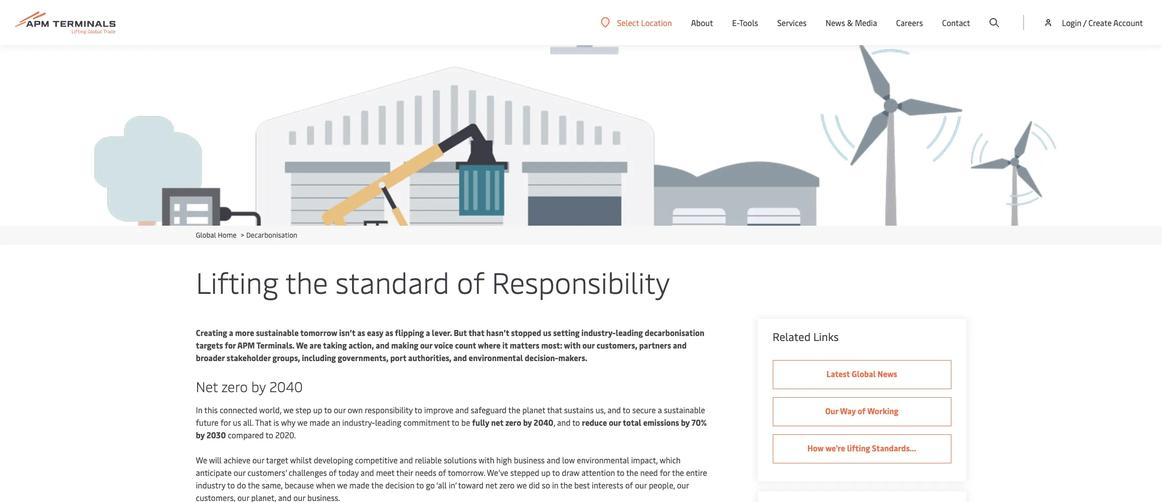 Task type: vqa. For each thing, say whether or not it's contained in the screenshot.
your within the contact your local apm terminals facility
no



Task type: describe. For each thing, give the bounding box(es) containing it.
why
[[281, 417, 296, 428]]

and up be
[[455, 404, 469, 415]]

in'
[[449, 480, 457, 491]]

high
[[496, 455, 512, 466]]

whilst
[[290, 455, 312, 466]]

industry
[[196, 480, 226, 491]]

with inside creating a more sustainable tomorrow isn't as easy as flipping a lever. but that hasn't stopped us setting industry-leading decarbonisation targets for apm terminals. we are taking action, and making our voice count where it matters most: with our customers, partners and broader stakeholder groups, including governments, port authorities, and environmental decision-makers.
[[564, 340, 581, 351]]

people,
[[649, 480, 675, 491]]

how we're lifting standards... link
[[773, 434, 951, 464]]

the inside in this connected world, we step up to our own responsibility to improve and safeguard the planet that sustains us, and to secure a sustainable future for us all. that is why we made an industry-leading commitment to be
[[509, 404, 521, 415]]

low
[[562, 455, 575, 466]]

e-tools
[[732, 17, 758, 28]]

select location button
[[601, 17, 672, 28]]

lever.
[[432, 327, 452, 338]]

0 horizontal spatial global
[[196, 230, 216, 240]]

to left do
[[227, 480, 235, 491]]

environmental inside we will achieve our target whilst developing competitive and reliable solutions with high business and low environmental impact, which anticipate our customers' challenges of today and meet their needs of tomorrow. we've stepped up to draw attention to the need for the entire industry to do the same, because when we made the decision to go 'all in' toward net zero we did so in the best interests of our people, our customers, our planet, and our business.
[[577, 455, 629, 466]]

targets
[[196, 340, 223, 351]]

related links
[[773, 329, 839, 344]]

news & media
[[826, 17, 877, 28]]

secure
[[633, 404, 656, 415]]

creating
[[196, 327, 227, 338]]

by up 'world,'
[[251, 377, 266, 396]]

to down that
[[266, 429, 273, 440]]

to down sustains at the bottom
[[572, 417, 580, 428]]

0 horizontal spatial a
[[229, 327, 233, 338]]

all.
[[243, 417, 254, 428]]

interests
[[592, 480, 624, 491]]

our down need
[[635, 480, 647, 491]]

net zero by 2040
[[196, 377, 303, 396]]

and down the decarbonisation
[[673, 340, 687, 351]]

our way of working link
[[773, 397, 951, 426]]

global home link
[[196, 230, 237, 240]]

media
[[855, 17, 877, 28]]

and down easy
[[376, 340, 390, 351]]

our inside in this connected world, we step up to our own responsibility to improve and safeguard the planet that sustains us, and to secure a sustainable future for us all. that is why we made an industry-leading commitment to be
[[334, 404, 346, 415]]

how we're lifting standards...
[[808, 442, 917, 454]]

total
[[623, 417, 642, 428]]

an
[[332, 417, 340, 428]]

setting
[[553, 327, 580, 338]]

decision-
[[525, 352, 558, 363]]

solutions
[[444, 455, 477, 466]]

challenges
[[289, 467, 327, 478]]

1 horizontal spatial a
[[426, 327, 430, 338]]

industry- inside in this connected world, we step up to our own responsibility to improve and safeguard the planet that sustains us, and to secure a sustainable future for us all. that is why we made an industry-leading commitment to be
[[342, 417, 375, 428]]

services button
[[777, 0, 807, 45]]

in
[[196, 404, 203, 415]]

leading inside in this connected world, we step up to our own responsibility to improve and safeguard the planet that sustains us, and to secure a sustainable future for us all. that is why we made an industry-leading commitment to be
[[375, 417, 402, 428]]

most:
[[541, 340, 562, 351]]

decarbonisation
[[645, 327, 705, 338]]

we've
[[487, 467, 508, 478]]

by down planet
[[523, 417, 532, 428]]

to up in
[[552, 467, 560, 478]]

target
[[266, 455, 288, 466]]

customers, inside creating a more sustainable tomorrow isn't as easy as flipping a lever. but that hasn't stopped us setting industry-leading decarbonisation targets for apm terminals. we are taking action, and making our voice count where it matters most: with our customers, partners and broader stakeholder groups, including governments, port authorities, and environmental decision-makers.
[[597, 340, 638, 351]]

sustainable inside in this connected world, we step up to our own responsibility to improve and safeguard the planet that sustains us, and to secure a sustainable future for us all. that is why we made an industry-leading commitment to be
[[664, 404, 705, 415]]

tomorrow
[[300, 327, 338, 338]]

but
[[454, 327, 467, 338]]

own
[[348, 404, 363, 415]]

customers'
[[248, 467, 287, 478]]

authorities,
[[408, 352, 452, 363]]

standard
[[336, 262, 450, 302]]

and down count
[[453, 352, 467, 363]]

by left '70%'
[[681, 417, 690, 428]]

up inside we will achieve our target whilst developing competitive and reliable solutions with high business and low environmental impact, which anticipate our customers' challenges of today and meet their needs of tomorrow. we've stepped up to draw attention to the need for the entire industry to do the same, because when we made the decision to go 'all in' toward net zero we did so in the best interests of our people, our customers, our planet, and our business.
[[541, 467, 551, 478]]

we will achieve our target whilst developing competitive and reliable solutions with high business and low environmental impact, which anticipate our customers' challenges of today and meet their needs of tomorrow. we've stepped up to draw attention to the need for the entire industry to do the same, because when we made the decision to go 'all in' toward net zero we did so in the best interests of our people, our customers, our planet, and our business.
[[196, 455, 707, 502]]

this
[[204, 404, 218, 415]]

best
[[574, 480, 590, 491]]

lifting
[[196, 262, 279, 302]]

we down step in the bottom left of the page
[[297, 417, 308, 428]]

login / create account
[[1062, 17, 1143, 28]]

us inside creating a more sustainable tomorrow isn't as easy as flipping a lever. but that hasn't stopped us setting industry-leading decarbonisation targets for apm terminals. we are taking action, and making our voice count where it matters most: with our customers, partners and broader stakeholder groups, including governments, port authorities, and environmental decision-makers.
[[543, 327, 552, 338]]

did
[[529, 480, 540, 491]]

our up makers.
[[583, 340, 595, 351]]

impact,
[[631, 455, 658, 466]]

a inside in this connected world, we step up to our own responsibility to improve and safeguard the planet that sustains us, and to secure a sustainable future for us all. that is why we made an industry-leading commitment to be
[[658, 404, 662, 415]]

and up their
[[400, 455, 413, 466]]

us inside in this connected world, we step up to our own responsibility to improve and safeguard the planet that sustains us, and to secure a sustainable future for us all. that is why we made an industry-leading commitment to be
[[233, 417, 241, 428]]

global home > decarbonisation
[[196, 230, 297, 240]]

services
[[777, 17, 807, 28]]

we up why in the left of the page
[[283, 404, 294, 415]]

'all
[[436, 480, 447, 491]]

decarbonisation
[[246, 230, 297, 240]]

we left did in the left bottom of the page
[[517, 480, 527, 491]]

how
[[808, 442, 824, 454]]

port
[[390, 352, 407, 363]]

&
[[847, 17, 853, 28]]

e-
[[732, 17, 739, 28]]

because
[[285, 480, 314, 491]]

draw
[[562, 467, 580, 478]]

matters
[[510, 340, 540, 351]]

compared
[[228, 429, 264, 440]]

when
[[316, 480, 335, 491]]

location
[[641, 17, 672, 28]]

reduce our total emissions by 70% by 2030
[[196, 417, 707, 440]]

to up the commitment
[[415, 404, 422, 415]]

needs
[[415, 467, 437, 478]]

making
[[391, 340, 418, 351]]

step
[[296, 404, 311, 415]]

do
[[237, 480, 246, 491]]

connected
[[220, 404, 257, 415]]

decarbonisation image
[[0, 45, 1162, 226]]

which
[[660, 455, 681, 466]]

hasn't
[[486, 327, 509, 338]]

1 vertical spatial 2040
[[534, 417, 554, 428]]

that inside in this connected world, we step up to our own responsibility to improve and safeguard the planet that sustains us, and to secure a sustainable future for us all. that is why we made an industry-leading commitment to be
[[547, 404, 562, 415]]

in
[[552, 480, 559, 491]]

so
[[542, 480, 550, 491]]

broader
[[196, 352, 225, 363]]

our inside reduce our total emissions by 70% by 2030
[[609, 417, 621, 428]]

responsibility
[[492, 262, 670, 302]]

us,
[[596, 404, 606, 415]]

up inside in this connected world, we step up to our own responsibility to improve and safeguard the planet that sustains us, and to secure a sustainable future for us all. that is why we made an industry-leading commitment to be
[[313, 404, 322, 415]]

and down competitive at bottom
[[361, 467, 374, 478]]



Task type: locate. For each thing, give the bounding box(es) containing it.
developing
[[314, 455, 353, 466]]

leading up partners
[[616, 327, 643, 338]]

by down future
[[196, 429, 205, 440]]

latest global news link
[[773, 360, 951, 389]]

partners
[[639, 340, 671, 351]]

for up 2030
[[221, 417, 231, 428]]

1 vertical spatial industry-
[[342, 417, 375, 428]]

where
[[478, 340, 501, 351]]

industry- down own
[[342, 417, 375, 428]]

that up ,
[[547, 404, 562, 415]]

we inside we will achieve our target whilst developing competitive and reliable solutions with high business and low environmental impact, which anticipate our customers' challenges of today and meet their needs of tomorrow. we've stepped up to draw attention to the need for the entire industry to do the same, because when we made the decision to go 'all in' toward net zero we did so in the best interests of our people, our customers, our planet, and our business.
[[196, 455, 207, 466]]

2040 down planet
[[534, 417, 554, 428]]

1 vertical spatial that
[[547, 404, 562, 415]]

1 vertical spatial leading
[[375, 417, 402, 428]]

0 vertical spatial global
[[196, 230, 216, 240]]

business
[[514, 455, 545, 466]]

1 vertical spatial environmental
[[577, 455, 629, 466]]

1 horizontal spatial leading
[[616, 327, 643, 338]]

stopped
[[511, 327, 541, 338]]

1 horizontal spatial customers,
[[597, 340, 638, 351]]

0 vertical spatial for
[[225, 340, 236, 351]]

70%
[[692, 417, 707, 428]]

industry- right setting
[[582, 327, 616, 338]]

our left total
[[609, 417, 621, 428]]

1 horizontal spatial sustainable
[[664, 404, 705, 415]]

latest
[[827, 368, 850, 379]]

isn't
[[339, 327, 356, 338]]

to
[[324, 404, 332, 415], [415, 404, 422, 415], [623, 404, 631, 415], [452, 417, 459, 428], [572, 417, 580, 428], [266, 429, 273, 440], [552, 467, 560, 478], [617, 467, 625, 478], [227, 480, 235, 491], [416, 480, 424, 491]]

our up the an
[[334, 404, 346, 415]]

net
[[196, 377, 218, 396]]

sustainable inside creating a more sustainable tomorrow isn't as easy as flipping a lever. but that hasn't stopped us setting industry-leading decarbonisation targets for apm terminals. we are taking action, and making our voice count where it matters most: with our customers, partners and broader stakeholder groups, including governments, port authorities, and environmental decision-makers.
[[256, 327, 299, 338]]

zero down "safeguard" at the bottom left of the page
[[505, 417, 521, 428]]

our down because
[[294, 492, 305, 502]]

e-tools button
[[732, 0, 758, 45]]

0 vertical spatial zero
[[221, 377, 248, 396]]

2040
[[269, 377, 303, 396], [534, 417, 554, 428]]

>
[[241, 230, 244, 240]]

0 horizontal spatial that
[[469, 327, 485, 338]]

zero up connected at the left of page
[[221, 377, 248, 396]]

up right step in the bottom left of the page
[[313, 404, 322, 415]]

global left home
[[196, 230, 216, 240]]

1 horizontal spatial up
[[541, 467, 551, 478]]

that
[[255, 417, 272, 428]]

0 horizontal spatial sustainable
[[256, 327, 299, 338]]

for inside creating a more sustainable tomorrow isn't as easy as flipping a lever. but that hasn't stopped us setting industry-leading decarbonisation targets for apm terminals. we are taking action, and making our voice count where it matters most: with our customers, partners and broader stakeholder groups, including governments, port authorities, and environmental decision-makers.
[[225, 340, 236, 351]]

apm
[[237, 340, 255, 351]]

flipping
[[395, 327, 424, 338]]

taking
[[323, 340, 347, 351]]

more
[[235, 327, 254, 338]]

2 vertical spatial zero
[[499, 480, 515, 491]]

and left low
[[547, 455, 560, 466]]

for left apm
[[225, 340, 236, 351]]

2040 up 'world,'
[[269, 377, 303, 396]]

industry- inside creating a more sustainable tomorrow isn't as easy as flipping a lever. but that hasn't stopped us setting industry-leading decarbonisation targets for apm terminals. we are taking action, and making our voice count where it matters most: with our customers, partners and broader stakeholder groups, including governments, port authorities, and environmental decision-makers.
[[582, 327, 616, 338]]

fully net zero by 2040 , and to
[[472, 417, 582, 428]]

to left be
[[452, 417, 459, 428]]

0 horizontal spatial made
[[310, 417, 330, 428]]

voice
[[434, 340, 453, 351]]

leading inside creating a more sustainable tomorrow isn't as easy as flipping a lever. but that hasn't stopped us setting industry-leading decarbonisation targets for apm terminals. we are taking action, and making our voice count where it matters most: with our customers, partners and broader stakeholder groups, including governments, port authorities, and environmental decision-makers.
[[616, 327, 643, 338]]

creating a more sustainable tomorrow isn't as easy as flipping a lever. but that hasn't stopped us setting industry-leading decarbonisation targets for apm terminals. we are taking action, and making our voice count where it matters most: with our customers, partners and broader stakeholder groups, including governments, port authorities, and environmental decision-makers.
[[196, 327, 705, 363]]

0 horizontal spatial as
[[357, 327, 365, 338]]

1 horizontal spatial we
[[296, 340, 308, 351]]

0 horizontal spatial leading
[[375, 417, 402, 428]]

1 horizontal spatial made
[[349, 480, 370, 491]]

for
[[225, 340, 236, 351], [221, 417, 231, 428], [660, 467, 670, 478]]

a left more
[[229, 327, 233, 338]]

makers.
[[558, 352, 587, 363]]

as right easy
[[385, 327, 393, 338]]

we left "will"
[[196, 455, 207, 466]]

are
[[310, 340, 321, 351]]

1 vertical spatial news
[[878, 368, 897, 379]]

news inside popup button
[[826, 17, 845, 28]]

made inside we will achieve our target whilst developing competitive and reliable solutions with high business and low environmental impact, which anticipate our customers' challenges of today and meet their needs of tomorrow. we've stepped up to draw attention to the need for the entire industry to do the same, because when we made the decision to go 'all in' toward net zero we did so in the best interests of our people, our customers, our planet, and our business.
[[349, 480, 370, 491]]

we inside creating a more sustainable tomorrow isn't as easy as flipping a lever. but that hasn't stopped us setting industry-leading decarbonisation targets for apm terminals. we are taking action, and making our voice count where it matters most: with our customers, partners and broader stakeholder groups, including governments, port authorities, and environmental decision-makers.
[[296, 340, 308, 351]]

with inside we will achieve our target whilst developing competitive and reliable solutions with high business and low environmental impact, which anticipate our customers' challenges of today and meet their needs of tomorrow. we've stepped up to draw attention to the need for the entire industry to do the same, because when we made the decision to go 'all in' toward net zero we did so in the best interests of our people, our customers, our planet, and our business.
[[479, 455, 495, 466]]

login / create account link
[[1044, 0, 1143, 45]]

the
[[285, 262, 328, 302], [509, 404, 521, 415], [626, 467, 638, 478], [672, 467, 684, 478], [248, 480, 260, 491], [371, 480, 383, 491], [560, 480, 572, 491]]

0 vertical spatial net
[[491, 417, 504, 428]]

zero inside we will achieve our target whilst developing competitive and reliable solutions with high business and low environmental impact, which anticipate our customers' challenges of today and meet their needs of tomorrow. we've stepped up to draw attention to the need for the entire industry to do the same, because when we made the decision to go 'all in' toward net zero we did so in the best interests of our people, our customers, our planet, and our business.
[[499, 480, 515, 491]]

0 vertical spatial industry-
[[582, 327, 616, 338]]

business.
[[307, 492, 340, 502]]

news up working
[[878, 368, 897, 379]]

home
[[218, 230, 237, 240]]

about button
[[691, 0, 713, 45]]

our down do
[[237, 492, 249, 502]]

made
[[310, 417, 330, 428], [349, 480, 370, 491]]

and right us,
[[608, 404, 621, 415]]

meet
[[376, 467, 395, 478]]

tools
[[739, 17, 758, 28]]

net inside we will achieve our target whilst developing competitive and reliable solutions with high business and low environmental impact, which anticipate our customers' challenges of today and meet their needs of tomorrow. we've stepped up to draw attention to the need for the entire industry to do the same, because when we made the decision to go 'all in' toward net zero we did so in the best interests of our people, our customers, our planet, and our business.
[[486, 480, 497, 491]]

made inside in this connected world, we step up to our own responsibility to improve and safeguard the planet that sustains us, and to secure a sustainable future for us all. that is why we made an industry-leading commitment to be
[[310, 417, 330, 428]]

0 vertical spatial sustainable
[[256, 327, 299, 338]]

and right ,
[[557, 417, 571, 428]]

1 horizontal spatial global
[[852, 368, 876, 379]]

reliable
[[415, 455, 442, 466]]

us left "all."
[[233, 417, 241, 428]]

2 horizontal spatial a
[[658, 404, 662, 415]]

we
[[283, 404, 294, 415], [297, 417, 308, 428], [337, 480, 348, 491], [517, 480, 527, 491]]

net down we've
[[486, 480, 497, 491]]

0 vertical spatial news
[[826, 17, 845, 28]]

as up the action,
[[357, 327, 365, 338]]

emissions
[[643, 417, 679, 428]]

news left & at top
[[826, 17, 845, 28]]

leading
[[616, 327, 643, 338], [375, 417, 402, 428]]

1 as from the left
[[357, 327, 365, 338]]

0 vertical spatial environmental
[[469, 352, 523, 363]]

1 vertical spatial we
[[196, 455, 207, 466]]

way
[[840, 405, 856, 416]]

2 vertical spatial for
[[660, 467, 670, 478]]

industry-
[[582, 327, 616, 338], [342, 417, 375, 428]]

global right the latest
[[852, 368, 876, 379]]

environmental inside creating a more sustainable tomorrow isn't as easy as flipping a lever. but that hasn't stopped us setting industry-leading decarbonisation targets for apm terminals. we are taking action, and making our voice count where it matters most: with our customers, partners and broader stakeholder groups, including governments, port authorities, and environmental decision-makers.
[[469, 352, 523, 363]]

planet,
[[251, 492, 276, 502]]

with
[[564, 340, 581, 351], [479, 455, 495, 466]]

0 horizontal spatial news
[[826, 17, 845, 28]]

1 vertical spatial us
[[233, 417, 241, 428]]

our up customers' on the bottom left of the page
[[252, 455, 264, 466]]

our up authorities,
[[420, 340, 433, 351]]

lifting the standard of responsibility
[[196, 262, 670, 302]]

0 vertical spatial up
[[313, 404, 322, 415]]

1 horizontal spatial environmental
[[577, 455, 629, 466]]

environmental
[[469, 352, 523, 363], [577, 455, 629, 466]]

select location
[[617, 17, 672, 28]]

2020.
[[275, 429, 296, 440]]

1 vertical spatial net
[[486, 480, 497, 491]]

us up most:
[[543, 327, 552, 338]]

1 vertical spatial sustainable
[[664, 404, 705, 415]]

1 vertical spatial up
[[541, 467, 551, 478]]

create
[[1089, 17, 1112, 28]]

will
[[209, 455, 222, 466]]

stepped
[[510, 467, 539, 478]]

1 vertical spatial customers,
[[196, 492, 235, 502]]

environmental up attention
[[577, 455, 629, 466]]

of
[[457, 262, 485, 302], [858, 405, 866, 416], [329, 467, 337, 478], [438, 467, 446, 478], [625, 480, 633, 491]]

world,
[[259, 404, 282, 415]]

we left are
[[296, 340, 308, 351]]

customers, down industry
[[196, 492, 235, 502]]

0 horizontal spatial we
[[196, 455, 207, 466]]

for inside in this connected world, we step up to our own responsibility to improve and safeguard the planet that sustains us, and to secure a sustainable future for us all. that is why we made an industry-leading commitment to be
[[221, 417, 231, 428]]

our down the entire
[[677, 480, 689, 491]]

with up makers.
[[564, 340, 581, 351]]

2 as from the left
[[385, 327, 393, 338]]

0 vertical spatial us
[[543, 327, 552, 338]]

0 horizontal spatial 2040
[[269, 377, 303, 396]]

improve
[[424, 404, 453, 415]]

to up interests
[[617, 467, 625, 478]]

1 horizontal spatial with
[[564, 340, 581, 351]]

news & media button
[[826, 0, 877, 45]]

and down same,
[[278, 492, 292, 502]]

up up so
[[541, 467, 551, 478]]

leading down responsibility
[[375, 417, 402, 428]]

we down today
[[337, 480, 348, 491]]

their
[[396, 467, 413, 478]]

planet
[[522, 404, 546, 415]]

latest global news
[[827, 368, 897, 379]]

to left go in the left of the page
[[416, 480, 424, 491]]

0 vertical spatial we
[[296, 340, 308, 351]]

links
[[814, 329, 839, 344]]

responsibility
[[365, 404, 413, 415]]

0 vertical spatial that
[[469, 327, 485, 338]]

up
[[313, 404, 322, 415], [541, 467, 551, 478]]

0 horizontal spatial with
[[479, 455, 495, 466]]

sustainable up '70%'
[[664, 404, 705, 415]]

1 horizontal spatial us
[[543, 327, 552, 338]]

1 vertical spatial zero
[[505, 417, 521, 428]]

our up do
[[234, 467, 246, 478]]

our
[[420, 340, 433, 351], [583, 340, 595, 351], [334, 404, 346, 415], [609, 417, 621, 428], [252, 455, 264, 466], [234, 467, 246, 478], [635, 480, 647, 491], [677, 480, 689, 491], [237, 492, 249, 502], [294, 492, 305, 502]]

1 vertical spatial with
[[479, 455, 495, 466]]

1 horizontal spatial that
[[547, 404, 562, 415]]

is
[[274, 417, 279, 428]]

to up the an
[[324, 404, 332, 415]]

for up 'people,'
[[660, 467, 670, 478]]

1 vertical spatial for
[[221, 417, 231, 428]]

made left the an
[[310, 417, 330, 428]]

contact
[[942, 17, 970, 28]]

go
[[426, 480, 435, 491]]

customers, inside we will achieve our target whilst developing competitive and reliable solutions with high business and low environmental impact, which anticipate our customers' challenges of today and meet their needs of tomorrow. we've stepped up to draw attention to the need for the entire industry to do the same, because when we made the decision to go 'all in' toward net zero we did so in the best interests of our people, our customers, our planet, and our business.
[[196, 492, 235, 502]]

1 horizontal spatial as
[[385, 327, 393, 338]]

0 horizontal spatial up
[[313, 404, 322, 415]]

1 vertical spatial global
[[852, 368, 876, 379]]

0 horizontal spatial customers,
[[196, 492, 235, 502]]

zero down we've
[[499, 480, 515, 491]]

it
[[503, 340, 508, 351]]

net down "safeguard" at the bottom left of the page
[[491, 417, 504, 428]]

future
[[196, 417, 219, 428]]

0 vertical spatial 2040
[[269, 377, 303, 396]]

anticipate
[[196, 467, 232, 478]]

0 vertical spatial customers,
[[597, 340, 638, 351]]

0 vertical spatial with
[[564, 340, 581, 351]]

with up we've
[[479, 455, 495, 466]]

working
[[867, 405, 899, 416]]

action,
[[349, 340, 374, 351]]

customers, left partners
[[597, 340, 638, 351]]

that right "but"
[[469, 327, 485, 338]]

0 vertical spatial leading
[[616, 327, 643, 338]]

terminals.
[[257, 340, 294, 351]]

as
[[357, 327, 365, 338], [385, 327, 393, 338]]

0 horizontal spatial environmental
[[469, 352, 523, 363]]

0 vertical spatial made
[[310, 417, 330, 428]]

a left lever.
[[426, 327, 430, 338]]

1 horizontal spatial industry-
[[582, 327, 616, 338]]

and
[[376, 340, 390, 351], [673, 340, 687, 351], [453, 352, 467, 363], [455, 404, 469, 415], [608, 404, 621, 415], [557, 417, 571, 428], [400, 455, 413, 466], [547, 455, 560, 466], [361, 467, 374, 478], [278, 492, 292, 502]]

our
[[826, 405, 839, 416]]

decision
[[385, 480, 415, 491]]

to up total
[[623, 404, 631, 415]]

stakeholder
[[227, 352, 271, 363]]

that inside creating a more sustainable tomorrow isn't as easy as flipping a lever. but that hasn't stopped us setting industry-leading decarbonisation targets for apm terminals. we are taking action, and making our voice count where it matters most: with our customers, partners and broader stakeholder groups, including governments, port authorities, and environmental decision-makers.
[[469, 327, 485, 338]]

a up the emissions
[[658, 404, 662, 415]]

0 horizontal spatial industry-
[[342, 417, 375, 428]]

made down today
[[349, 480, 370, 491]]

1 horizontal spatial news
[[878, 368, 897, 379]]

achieve
[[224, 455, 251, 466]]

1 vertical spatial made
[[349, 480, 370, 491]]

0 horizontal spatial us
[[233, 417, 241, 428]]

for inside we will achieve our target whilst developing competitive and reliable solutions with high business and low environmental impact, which anticipate our customers' challenges of today and meet their needs of tomorrow. we've stepped up to draw attention to the need for the entire industry to do the same, because when we made the decision to go 'all in' toward net zero we did so in the best interests of our people, our customers, our planet, and our business.
[[660, 467, 670, 478]]

sustainable
[[256, 327, 299, 338], [664, 404, 705, 415]]

1 horizontal spatial 2040
[[534, 417, 554, 428]]

sustainable up terminals.
[[256, 327, 299, 338]]

environmental down the where
[[469, 352, 523, 363]]



